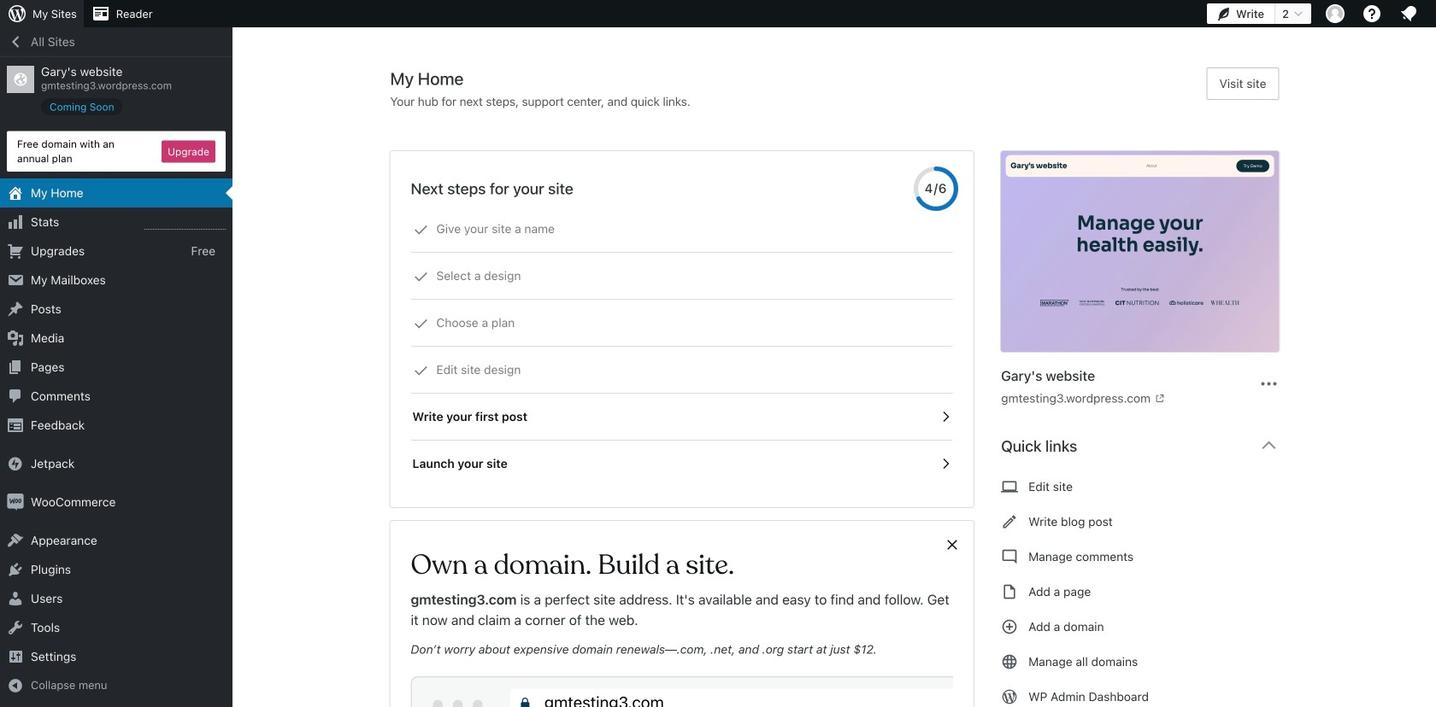 Task type: vqa. For each thing, say whether or not it's contained in the screenshot.
Reader image
no



Task type: describe. For each thing, give the bounding box(es) containing it.
1 img image from the top
[[7, 456, 24, 473]]

laptop image
[[1001, 477, 1018, 498]]

highest hourly views 0 image
[[144, 219, 226, 230]]

2 task complete image from the top
[[413, 316, 429, 332]]

manage your notifications image
[[1399, 3, 1419, 24]]



Task type: locate. For each thing, give the bounding box(es) containing it.
0 vertical spatial task enabled image
[[938, 409, 953, 425]]

1 vertical spatial task complete image
[[413, 363, 429, 379]]

2 task enabled image from the top
[[938, 457, 953, 472]]

mode_comment image
[[1001, 547, 1018, 568]]

1 task complete image from the top
[[413, 269, 429, 285]]

my profile image
[[1326, 4, 1345, 23]]

0 vertical spatial task complete image
[[413, 269, 429, 285]]

1 task enabled image from the top
[[938, 409, 953, 425]]

1 vertical spatial img image
[[7, 494, 24, 511]]

edit image
[[1001, 512, 1018, 533]]

2 task complete image from the top
[[413, 363, 429, 379]]

task enabled image
[[938, 409, 953, 425], [938, 457, 953, 472]]

progress bar
[[914, 167, 958, 211]]

1 vertical spatial task complete image
[[413, 316, 429, 332]]

0 vertical spatial img image
[[7, 456, 24, 473]]

launchpad checklist element
[[411, 206, 953, 487]]

insert_drive_file image
[[1001, 582, 1018, 603]]

2 img image from the top
[[7, 494, 24, 511]]

task complete image
[[413, 222, 429, 238], [413, 316, 429, 332]]

more options for site gary's website image
[[1259, 374, 1279, 395]]

dismiss domain name promotion image
[[945, 535, 960, 556]]

0 vertical spatial task complete image
[[413, 222, 429, 238]]

img image
[[7, 456, 24, 473], [7, 494, 24, 511]]

help image
[[1362, 3, 1382, 24]]

main content
[[390, 68, 1293, 708]]

1 vertical spatial task enabled image
[[938, 457, 953, 472]]

1 task complete image from the top
[[413, 222, 429, 238]]

task complete image
[[413, 269, 429, 285], [413, 363, 429, 379]]



